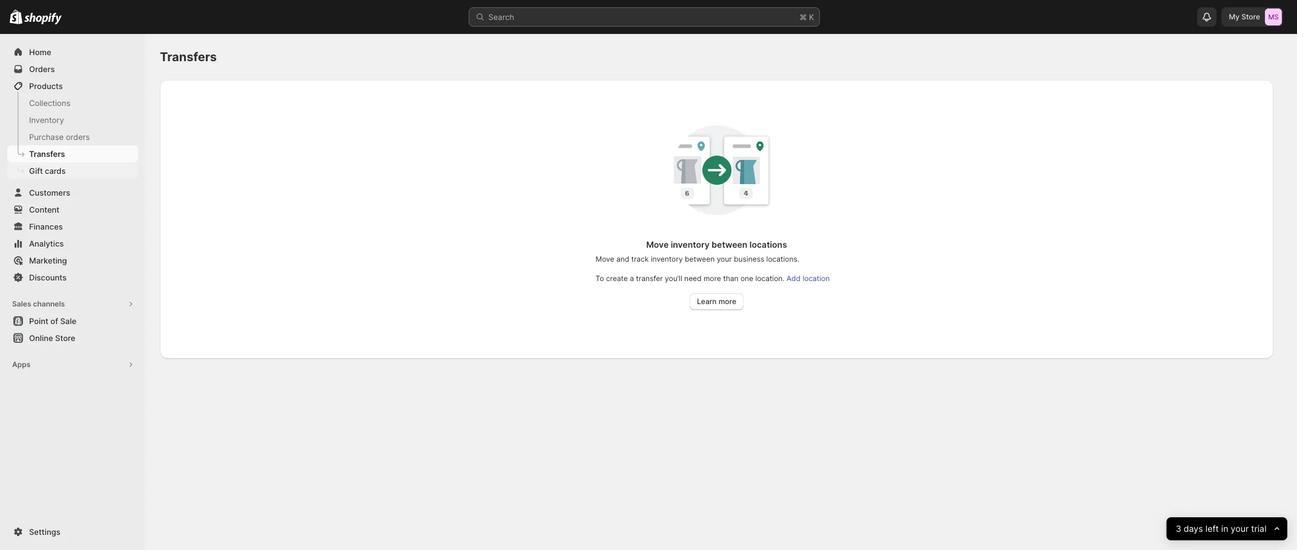 Task type: locate. For each thing, give the bounding box(es) containing it.
point of sale
[[29, 316, 76, 326]]

left
[[1206, 523, 1220, 534]]

0 vertical spatial move
[[647, 239, 669, 250]]

inventory up move and track inventory between your business locations.
[[671, 239, 710, 250]]

k
[[810, 12, 815, 22]]

add location link
[[787, 274, 830, 283]]

between
[[712, 239, 748, 250], [685, 254, 715, 264]]

1 vertical spatial between
[[685, 254, 715, 264]]

1 horizontal spatial store
[[1242, 12, 1261, 21]]

1 vertical spatial your
[[1232, 523, 1250, 534]]

your inside the 3 days left in your trial dropdown button
[[1232, 523, 1250, 534]]

transfer
[[636, 274, 663, 283]]

one
[[741, 274, 754, 283]]

finances link
[[7, 218, 138, 235]]

collections
[[29, 98, 70, 108]]

orders link
[[7, 61, 138, 78]]

inventory
[[29, 115, 64, 125]]

inventory
[[671, 239, 710, 250], [651, 254, 683, 264]]

between up business
[[712, 239, 748, 250]]

transfers
[[160, 50, 217, 64], [29, 149, 65, 159]]

⌘ k
[[800, 12, 815, 22]]

shopify image
[[10, 10, 23, 24]]

move for move inventory between locations
[[647, 239, 669, 250]]

than
[[724, 274, 739, 283]]

your right "in"
[[1232, 523, 1250, 534]]

your
[[717, 254, 732, 264], [1232, 523, 1250, 534]]

home link
[[7, 44, 138, 61]]

sales channels button
[[7, 296, 138, 313]]

gift cards link
[[7, 162, 138, 179]]

store
[[1242, 12, 1261, 21], [55, 333, 75, 343]]

⌘
[[800, 12, 807, 22]]

products
[[29, 81, 63, 91]]

between up need
[[685, 254, 715, 264]]

1 horizontal spatial your
[[1232, 523, 1250, 534]]

0 horizontal spatial store
[[55, 333, 75, 343]]

need
[[685, 274, 702, 283]]

and
[[617, 254, 630, 264]]

content link
[[7, 201, 138, 218]]

settings
[[29, 527, 60, 537]]

3 days left in your trial button
[[1167, 517, 1288, 540]]

0 vertical spatial store
[[1242, 12, 1261, 21]]

store down sale
[[55, 333, 75, 343]]

0 vertical spatial between
[[712, 239, 748, 250]]

move inventory between locations
[[647, 239, 788, 250]]

purchase orders
[[29, 132, 90, 142]]

purchase orders link
[[7, 128, 138, 145]]

store inside online store link
[[55, 333, 75, 343]]

1 vertical spatial store
[[55, 333, 75, 343]]

create
[[606, 274, 628, 283]]

gift
[[29, 166, 43, 176]]

1 horizontal spatial move
[[647, 239, 669, 250]]

finances
[[29, 222, 63, 231]]

inventory up you'll
[[651, 254, 683, 264]]

content
[[29, 205, 59, 215]]

move for move and track inventory between your business locations.
[[596, 254, 615, 264]]

learn more
[[697, 297, 737, 306]]

0 horizontal spatial your
[[717, 254, 732, 264]]

store right my
[[1242, 12, 1261, 21]]

1 vertical spatial transfers
[[29, 149, 65, 159]]

days
[[1185, 523, 1204, 534]]

track
[[632, 254, 649, 264]]

1 vertical spatial move
[[596, 254, 615, 264]]

3 days left in your trial
[[1177, 523, 1267, 534]]

move up track
[[647, 239, 669, 250]]

locations
[[750, 239, 788, 250]]

more
[[704, 274, 722, 283], [719, 297, 737, 306]]

1 horizontal spatial transfers
[[160, 50, 217, 64]]

0 vertical spatial inventory
[[671, 239, 710, 250]]

more right learn
[[719, 297, 737, 306]]

move
[[647, 239, 669, 250], [596, 254, 615, 264]]

a
[[630, 274, 634, 283]]

online store
[[29, 333, 75, 343]]

3
[[1177, 523, 1182, 534]]

your down move inventory between locations
[[717, 254, 732, 264]]

settings link
[[7, 524, 138, 540]]

move left and
[[596, 254, 615, 264]]

trial
[[1252, 523, 1267, 534]]

online
[[29, 333, 53, 343]]

marketing link
[[7, 252, 138, 269]]

0 horizontal spatial move
[[596, 254, 615, 264]]

more left than
[[704, 274, 722, 283]]

search
[[489, 12, 515, 22]]

online store button
[[0, 330, 145, 347]]



Task type: vqa. For each thing, say whether or not it's contained in the screenshot.
right "to"
no



Task type: describe. For each thing, give the bounding box(es) containing it.
locations.
[[767, 254, 800, 264]]

store for online store
[[55, 333, 75, 343]]

purchase
[[29, 132, 64, 142]]

point
[[29, 316, 48, 326]]

orders
[[29, 64, 55, 74]]

business
[[734, 254, 765, 264]]

store for my store
[[1242, 12, 1261, 21]]

transfers link
[[7, 145, 138, 162]]

1 vertical spatial more
[[719, 297, 737, 306]]

inventory link
[[7, 111, 138, 128]]

channels
[[33, 299, 65, 308]]

products link
[[7, 78, 138, 95]]

discounts link
[[7, 269, 138, 286]]

location.
[[756, 274, 785, 283]]

move and track inventory between your business locations.
[[596, 254, 800, 264]]

apps
[[12, 360, 30, 369]]

sales channels
[[12, 299, 65, 308]]

sale
[[60, 316, 76, 326]]

add
[[787, 274, 801, 283]]

home
[[29, 47, 51, 57]]

0 vertical spatial transfers
[[160, 50, 217, 64]]

learn
[[697, 297, 717, 306]]

my store image
[[1266, 8, 1283, 25]]

0 vertical spatial your
[[717, 254, 732, 264]]

analytics link
[[7, 235, 138, 252]]

to
[[596, 274, 604, 283]]

gift cards
[[29, 166, 66, 176]]

cards
[[45, 166, 66, 176]]

my
[[1230, 12, 1240, 21]]

0 vertical spatial more
[[704, 274, 722, 283]]

1 vertical spatial inventory
[[651, 254, 683, 264]]

point of sale link
[[7, 313, 138, 330]]

marketing
[[29, 256, 67, 265]]

customers
[[29, 188, 70, 198]]

online store link
[[7, 330, 138, 347]]

of
[[50, 316, 58, 326]]

customers link
[[7, 184, 138, 201]]

shopify image
[[24, 13, 62, 25]]

apps button
[[7, 356, 138, 373]]

in
[[1222, 523, 1229, 534]]

0 horizontal spatial transfers
[[29, 149, 65, 159]]

discounts
[[29, 273, 67, 282]]

sales
[[12, 299, 31, 308]]

to create a transfer you'll need more than one location. add location
[[596, 274, 830, 283]]

my store
[[1230, 12, 1261, 21]]

orders
[[66, 132, 90, 142]]

analytics
[[29, 239, 64, 248]]

point of sale button
[[0, 313, 145, 330]]

collections link
[[7, 95, 138, 111]]

location
[[803, 274, 830, 283]]

you'll
[[665, 274, 683, 283]]

learn more link
[[690, 293, 744, 310]]



